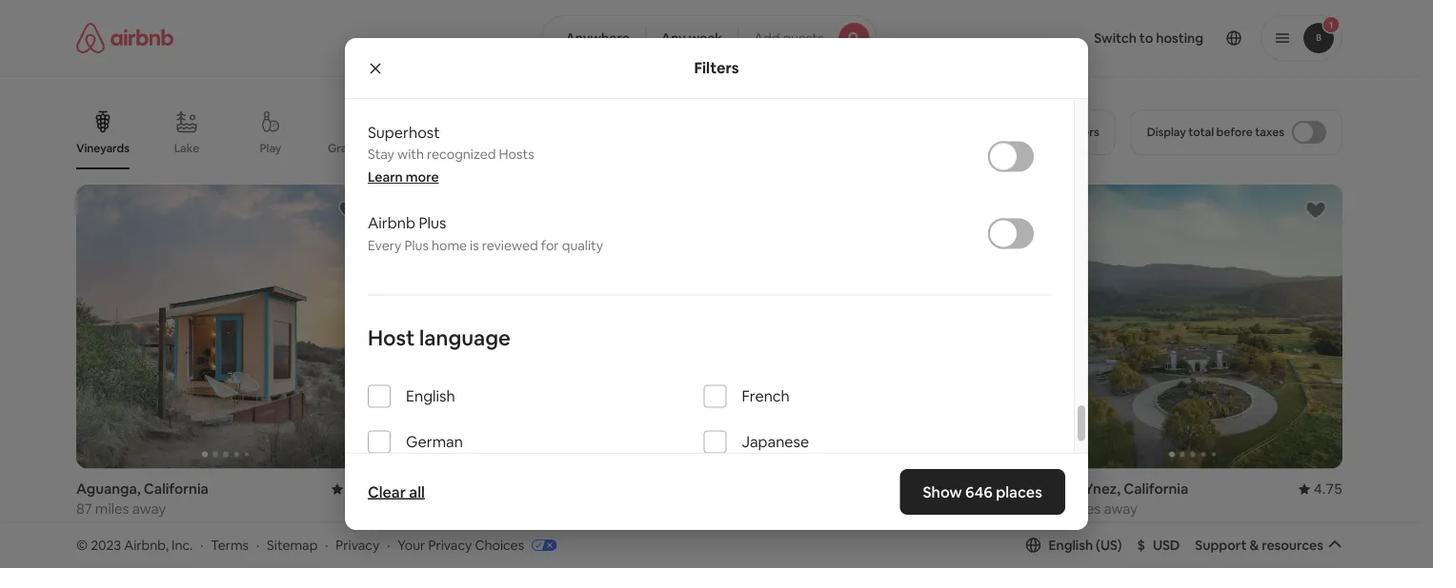 Task type: vqa. For each thing, say whether or not it's contained in the screenshot.
Rock
no



Task type: describe. For each thing, give the bounding box(es) containing it.
1 privacy from the left
[[336, 537, 380, 554]]

support & resources
[[1196, 537, 1324, 555]]

aguanga, california 87 miles away dec 3 – 8 $164 night
[[76, 480, 209, 565]]

vineyards
[[76, 141, 130, 156]]

places
[[996, 483, 1043, 502]]

stay
[[368, 147, 395, 164]]

night inside aguanga, california 87 miles away dec 3 – 8 $164 night
[[111, 546, 145, 565]]

your privacy choices
[[398, 537, 524, 554]]

1 inside nov 1 – 6 $1,091 night
[[750, 520, 756, 539]]

english (us)
[[1049, 537, 1122, 555]]

clear
[[368, 483, 406, 502]]

english for english (us)
[[1049, 537, 1093, 555]]

2023
[[91, 537, 121, 554]]

german
[[406, 433, 463, 452]]

– inside nov 1 – 6 $1,091 night
[[759, 520, 766, 539]]

hosts
[[499, 147, 534, 164]]

reviewed
[[482, 237, 538, 254]]

english (us) button
[[1026, 537, 1122, 555]]

4.75 out of 5 average rating image
[[1299, 480, 1343, 499]]

none search field containing anywhere
[[542, 15, 877, 61]]

iconic cities
[[430, 141, 493, 156]]

french
[[742, 387, 790, 407]]

anywhere
[[566, 30, 630, 47]]

add to wishlist: malibu, california image
[[982, 199, 1005, 222]]

is
[[470, 237, 479, 254]]

2 · from the left
[[256, 537, 259, 554]]

total
[[1189, 125, 1214, 140]]

anywhere button
[[542, 15, 646, 61]]

show for show 646 places
[[923, 483, 962, 502]]

– inside santa ynez, california 110 miles away nov 26 – dec 1 $2,383 night
[[1092, 520, 1099, 539]]

add guests
[[754, 30, 824, 47]]

superhost stay with recognized hosts learn more
[[368, 123, 534, 187]]

host language
[[368, 325, 511, 352]]

map
[[703, 453, 731, 470]]

home
[[432, 237, 467, 254]]

1 inside the 'malibu, california 40 miles away nov 1 – 6 $3,795 night'
[[428, 520, 434, 539]]

away for 8
[[132, 500, 166, 519]]

profile element
[[900, 0, 1343, 76]]

usd
[[1153, 537, 1180, 555]]

display
[[1147, 125, 1186, 140]]

aguanga,
[[76, 480, 141, 499]]

recognized
[[427, 147, 496, 164]]

show map
[[666, 453, 731, 470]]

add
[[754, 30, 780, 47]]

airbnb
[[368, 214, 415, 233]]

with
[[397, 147, 424, 164]]

nov inside santa ynez, california 110 miles away nov 26 – dec 1 $2,383 night
[[1043, 520, 1069, 539]]

california for malibu, california 40 miles away nov 1 – 6 $3,795 night
[[449, 480, 514, 499]]

group containing iconic cities
[[76, 95, 1050, 170]]

clear all button
[[358, 474, 434, 512]]

learn more link
[[368, 169, 439, 187]]

learn
[[368, 169, 403, 187]]

646
[[966, 483, 993, 502]]

2 privacy from the left
[[428, 537, 472, 554]]

amazing
[[971, 141, 1018, 156]]

away for 6
[[456, 500, 490, 519]]

sitemap link
[[267, 537, 318, 554]]

pianos
[[364, 141, 399, 156]]

santa
[[1043, 480, 1082, 499]]

6 inside the 'malibu, california 40 miles away nov 1 – 6 $3,795 night'
[[447, 520, 455, 539]]

support & resources button
[[1196, 537, 1343, 555]]

4.75
[[1314, 480, 1343, 499]]

dec inside santa ynez, california 110 miles away nov 26 – dec 1 $2,383 night
[[1102, 520, 1129, 539]]

dec inside aguanga, california 87 miles away dec 3 – 8 $164 night
[[76, 520, 103, 539]]

superhost
[[368, 123, 440, 143]]

1 · from the left
[[200, 537, 203, 554]]

cabins
[[532, 141, 569, 156]]

©
[[76, 537, 88, 554]]

$ usd
[[1138, 537, 1180, 555]]

4 · from the left
[[387, 537, 390, 554]]

(us)
[[1096, 537, 1122, 555]]

amazing pools
[[971, 141, 1050, 156]]

away inside santa ynez, california 110 miles away nov 26 – dec 1 $2,383 night
[[1104, 500, 1138, 519]]

group for aguanga, california
[[76, 185, 376, 469]]

clear all
[[368, 483, 425, 502]]

&
[[1250, 537, 1259, 555]]

week
[[689, 30, 723, 47]]

– inside the 'malibu, california 40 miles away nov 1 – 6 $3,795 night'
[[437, 520, 444, 539]]

40
[[399, 500, 416, 519]]

110
[[1043, 500, 1064, 519]]

4.95 out of 5 average rating image
[[332, 480, 376, 499]]



Task type: locate. For each thing, give the bounding box(es) containing it.
night right "$1,091"
[[765, 546, 799, 565]]

add to wishlist: aguanga, california image
[[338, 199, 361, 222]]

26
[[1073, 520, 1089, 539]]

quality
[[562, 237, 603, 254]]

nov inside nov 1 – 6 $1,091 night
[[721, 520, 747, 539]]

ynez,
[[1085, 480, 1121, 499]]

2 horizontal spatial away
[[1104, 500, 1138, 519]]

2 horizontal spatial 1
[[1132, 520, 1138, 539]]

group for malibu, california
[[399, 185, 698, 469]]

1 – from the left
[[117, 520, 124, 539]]

away inside aguanga, california 87 miles away dec 3 – 8 $164 night
[[132, 500, 166, 519]]

1 miles from the left
[[95, 500, 129, 519]]

1 horizontal spatial away
[[456, 500, 490, 519]]

1 horizontal spatial 6
[[769, 520, 778, 539]]

away down 'ynez,'
[[1104, 500, 1138, 519]]

0 horizontal spatial dec
[[76, 520, 103, 539]]

show left 646
[[923, 483, 962, 502]]

nov up "$1,091"
[[721, 520, 747, 539]]

show inside button
[[666, 453, 700, 470]]

support
[[1196, 537, 1247, 555]]

away
[[132, 500, 166, 519], [456, 500, 490, 519], [1104, 500, 1138, 519]]

3 nov from the left
[[1043, 520, 1069, 539]]

dec
[[76, 520, 103, 539], [1102, 520, 1129, 539]]

show 646 places
[[923, 483, 1043, 502]]

any week button
[[645, 15, 739, 61]]

terms
[[211, 537, 249, 554]]

every
[[368, 237, 402, 254]]

group
[[76, 95, 1050, 170], [76, 185, 376, 469], [399, 185, 698, 469], [721, 185, 1021, 469], [1043, 185, 1343, 469]]

1 away from the left
[[132, 500, 166, 519]]

6 down japanese
[[769, 520, 778, 539]]

any
[[661, 30, 686, 47]]

2 6 from the left
[[769, 520, 778, 539]]

nov 1 – 6 $1,091 night
[[721, 520, 799, 565]]

6 right 'your'
[[447, 520, 455, 539]]

night
[[111, 546, 145, 565], [445, 546, 479, 565], [765, 546, 799, 565], [1091, 546, 1125, 565]]

0 horizontal spatial california
[[144, 480, 209, 499]]

choices
[[475, 537, 524, 554]]

1 horizontal spatial miles
[[419, 500, 453, 519]]

2 1 from the left
[[750, 520, 756, 539]]

·
[[200, 537, 203, 554], [256, 537, 259, 554], [325, 537, 328, 554], [387, 537, 390, 554]]

show left map
[[666, 453, 700, 470]]

2 away from the left
[[456, 500, 490, 519]]

$2,383
[[1043, 546, 1088, 565]]

show for show map
[[666, 453, 700, 470]]

cities
[[464, 141, 493, 156]]

0 horizontal spatial privacy
[[336, 537, 380, 554]]

english left (us)
[[1049, 537, 1093, 555]]

malibu, california 40 miles away nov 1 – 6 $3,795 night
[[399, 480, 514, 565]]

night left $
[[1091, 546, 1125, 565]]

california up your privacy choices link
[[449, 480, 514, 499]]

away up your privacy choices link
[[456, 500, 490, 519]]

plus right every
[[405, 237, 429, 254]]

english
[[406, 387, 455, 407], [1049, 537, 1093, 555]]

– inside aguanga, california 87 miles away dec 3 – 8 $164 night
[[117, 520, 124, 539]]

0 horizontal spatial nov
[[399, 520, 425, 539]]

plus up home
[[419, 214, 447, 233]]

for
[[541, 237, 559, 254]]

1 vertical spatial show
[[923, 483, 962, 502]]

pools
[[1021, 141, 1050, 156]]

california inside the 'malibu, california 40 miles away nov 1 – 6 $3,795 night'
[[449, 480, 514, 499]]

nov inside the 'malibu, california 40 miles away nov 1 – 6 $3,795 night'
[[399, 520, 425, 539]]

terms · sitemap · privacy ·
[[211, 537, 390, 554]]

1 right (us)
[[1132, 520, 1138, 539]]

miles inside santa ynez, california 110 miles away nov 26 – dec 1 $2,383 night
[[1067, 500, 1101, 519]]

filters
[[694, 58, 739, 78]]

any week
[[661, 30, 723, 47]]

1 horizontal spatial show
[[923, 483, 962, 502]]

california right 'ynez,'
[[1124, 480, 1189, 499]]

1 horizontal spatial english
[[1049, 537, 1093, 555]]

· left privacy link at the bottom left
[[325, 537, 328, 554]]

4 – from the left
[[1092, 520, 1099, 539]]

resources
[[1262, 537, 1324, 555]]

1
[[428, 520, 434, 539], [750, 520, 756, 539], [1132, 520, 1138, 539]]

taxes
[[1255, 125, 1285, 140]]

1 1 from the left
[[428, 520, 434, 539]]

2 nov from the left
[[721, 520, 747, 539]]

california inside santa ynez, california 110 miles away nov 26 – dec 1 $2,383 night
[[1124, 480, 1189, 499]]

miles
[[95, 500, 129, 519], [419, 500, 453, 519], [1067, 500, 1101, 519]]

nov down 110
[[1043, 520, 1069, 539]]

3 california from the left
[[1124, 480, 1189, 499]]

night right $3,795 at the left bottom
[[445, 546, 479, 565]]

3
[[106, 520, 114, 539]]

filters dialog
[[345, 0, 1088, 531]]

grand pianos
[[328, 141, 399, 156]]

santa ynez, california 110 miles away nov 26 – dec 1 $2,383 night
[[1043, 480, 1189, 565]]

more
[[406, 169, 439, 187]]

california inside aguanga, california 87 miles away dec 3 – 8 $164 night
[[144, 480, 209, 499]]

$164
[[76, 546, 108, 565]]

1 vertical spatial english
[[1049, 537, 1093, 555]]

3 – from the left
[[759, 520, 766, 539]]

· right terms
[[256, 537, 259, 554]]

lake
[[174, 141, 199, 156]]

1 dec from the left
[[76, 520, 103, 539]]

airbnb,
[[124, 537, 169, 554]]

your
[[398, 537, 425, 554]]

– right '26'
[[1092, 520, 1099, 539]]

california up inc.
[[144, 480, 209, 499]]

1 up "$1,091"
[[750, 520, 756, 539]]

display total before taxes button
[[1131, 110, 1343, 155]]

english up german
[[406, 387, 455, 407]]

None search field
[[542, 15, 877, 61]]

1 horizontal spatial nov
[[721, 520, 747, 539]]

privacy right 'your'
[[428, 537, 472, 554]]

miles up '26'
[[1067, 500, 1101, 519]]

1 horizontal spatial privacy
[[428, 537, 472, 554]]

dec left 3
[[76, 520, 103, 539]]

all
[[409, 483, 425, 502]]

– up "$1,091"
[[759, 520, 766, 539]]

japanese
[[742, 433, 809, 452]]

1 horizontal spatial 1
[[750, 520, 756, 539]]

1 6 from the left
[[447, 520, 455, 539]]

sitemap
[[267, 537, 318, 554]]

0 horizontal spatial 1
[[428, 520, 434, 539]]

privacy link
[[336, 537, 380, 554]]

© 2023 airbnb, inc. ·
[[76, 537, 203, 554]]

california for aguanga, california 87 miles away dec 3 – 8 $164 night
[[144, 480, 209, 499]]

language
[[419, 325, 511, 352]]

guests
[[783, 30, 824, 47]]

miles up 3
[[95, 500, 129, 519]]

4.95
[[347, 480, 376, 499]]

english inside the filters 'dialog'
[[406, 387, 455, 407]]

group for santa ynez, california
[[1043, 185, 1343, 469]]

6 inside nov 1 – 6 $1,091 night
[[769, 520, 778, 539]]

add to wishlist: santa ynez, california image
[[1305, 199, 1328, 222]]

0 horizontal spatial english
[[406, 387, 455, 407]]

3 1 from the left
[[1132, 520, 1138, 539]]

night inside nov 1 – 6 $1,091 night
[[765, 546, 799, 565]]

2 miles from the left
[[419, 500, 453, 519]]

$1,091
[[721, 546, 762, 565]]

1 vertical spatial plus
[[405, 237, 429, 254]]

0 horizontal spatial away
[[132, 500, 166, 519]]

3 away from the left
[[1104, 500, 1138, 519]]

miles for 1
[[419, 500, 453, 519]]

· left 'your'
[[387, 537, 390, 554]]

$
[[1138, 537, 1146, 555]]

play
[[260, 141, 282, 156]]

2 – from the left
[[437, 520, 444, 539]]

1 california from the left
[[144, 480, 209, 499]]

away up 8
[[132, 500, 166, 519]]

privacy
[[336, 537, 380, 554], [428, 537, 472, 554]]

night down 8
[[111, 546, 145, 565]]

$3,795
[[399, 546, 442, 565]]

– right 3
[[117, 520, 124, 539]]

1 inside santa ynez, california 110 miles away nov 26 – dec 1 $2,383 night
[[1132, 520, 1138, 539]]

1 right 'your'
[[428, 520, 434, 539]]

87
[[76, 500, 92, 519]]

1 night from the left
[[111, 546, 145, 565]]

night inside the 'malibu, california 40 miles away nov 1 – 6 $3,795 night'
[[445, 546, 479, 565]]

0 vertical spatial plus
[[419, 214, 447, 233]]

add guests button
[[738, 15, 877, 61]]

miles inside the 'malibu, california 40 miles away nov 1 – 6 $3,795 night'
[[419, 500, 453, 519]]

1 horizontal spatial california
[[449, 480, 514, 499]]

2 dec from the left
[[1102, 520, 1129, 539]]

miles inside aguanga, california 87 miles away dec 3 – 8 $164 night
[[95, 500, 129, 519]]

2 horizontal spatial miles
[[1067, 500, 1101, 519]]

0 horizontal spatial show
[[666, 453, 700, 470]]

2 california from the left
[[449, 480, 514, 499]]

airbnb plus every plus home is reviewed for quality
[[368, 214, 603, 254]]

away inside the 'malibu, california 40 miles away nov 1 – 6 $3,795 night'
[[456, 500, 490, 519]]

2 night from the left
[[445, 546, 479, 565]]

0 vertical spatial english
[[406, 387, 455, 407]]

2 horizontal spatial california
[[1124, 480, 1189, 499]]

grand
[[328, 141, 361, 156]]

0 vertical spatial show
[[666, 453, 700, 470]]

3 night from the left
[[765, 546, 799, 565]]

show inside the filters 'dialog'
[[923, 483, 962, 502]]

inc.
[[172, 537, 193, 554]]

host
[[368, 325, 415, 352]]

4 night from the left
[[1091, 546, 1125, 565]]

malibu,
[[399, 480, 446, 499]]

before
[[1217, 125, 1253, 140]]

miles down malibu,
[[419, 500, 453, 519]]

dec left $
[[1102, 520, 1129, 539]]

display total before taxes
[[1147, 125, 1285, 140]]

3 · from the left
[[325, 537, 328, 554]]

english for english
[[406, 387, 455, 407]]

1 nov from the left
[[399, 520, 425, 539]]

privacy left 'your'
[[336, 537, 380, 554]]

3 miles from the left
[[1067, 500, 1101, 519]]

2 horizontal spatial nov
[[1043, 520, 1069, 539]]

terms link
[[211, 537, 249, 554]]

miles for 3
[[95, 500, 129, 519]]

0 horizontal spatial miles
[[95, 500, 129, 519]]

· right inc.
[[200, 537, 203, 554]]

0 horizontal spatial 6
[[447, 520, 455, 539]]

– up $3,795 at the left bottom
[[437, 520, 444, 539]]

night inside santa ynez, california 110 miles away nov 26 – dec 1 $2,383 night
[[1091, 546, 1125, 565]]

nov
[[399, 520, 425, 539], [721, 520, 747, 539], [1043, 520, 1069, 539]]

nov down 40
[[399, 520, 425, 539]]

1 horizontal spatial dec
[[1102, 520, 1129, 539]]

show 646 places link
[[900, 470, 1066, 516]]



